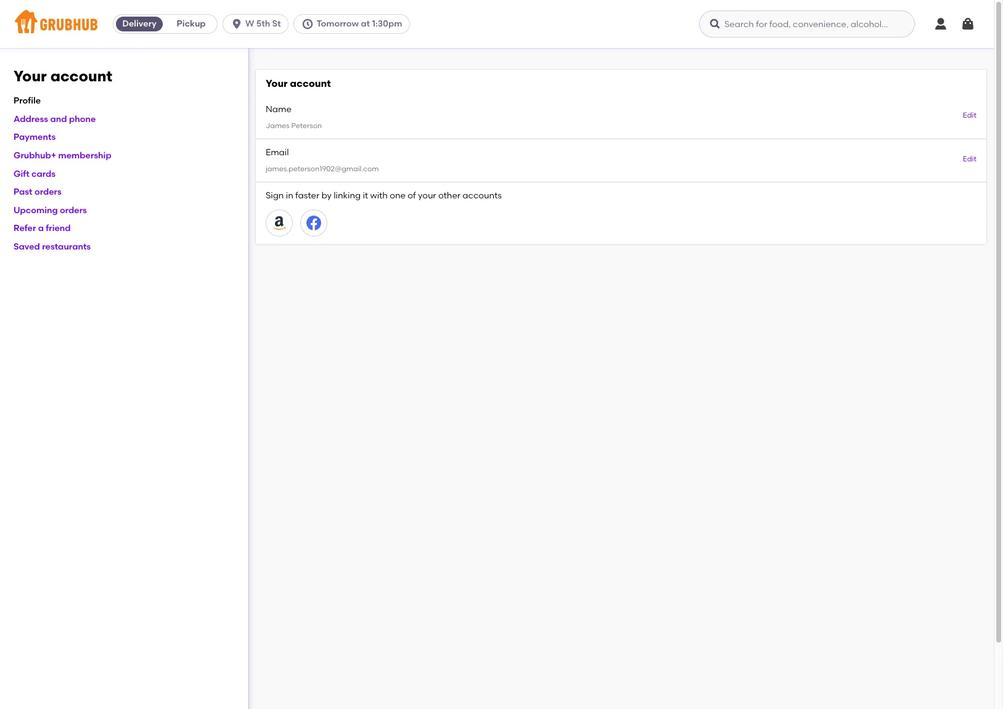 Task type: vqa. For each thing, say whether or not it's contained in the screenshot.
Delivery: for Pickup: 7:00am–9:00pm
no



Task type: locate. For each thing, give the bounding box(es) containing it.
saved
[[14, 242, 40, 252]]

your
[[14, 67, 47, 85], [266, 78, 288, 89]]

grubhub+ membership
[[14, 151, 111, 161]]

edit
[[963, 111, 977, 120], [963, 155, 977, 163]]

1 vertical spatial edit
[[963, 155, 977, 163]]

orders for past orders
[[34, 187, 62, 198]]

1 edit button from the top
[[963, 111, 977, 121]]

gift cards
[[14, 169, 56, 179]]

past orders link
[[14, 187, 62, 198]]

payments
[[14, 132, 56, 143]]

account up 'name'
[[290, 78, 331, 89]]

Search for food, convenience, alcohol... search field
[[699, 10, 915, 38]]

your account up 'name'
[[266, 78, 331, 89]]

sign in faster by linking it with one of your other accounts
[[266, 191, 502, 201]]

accounts
[[463, 191, 502, 201]]

address
[[14, 114, 48, 124]]

grubhub+ membership link
[[14, 151, 111, 161]]

1 vertical spatial orders
[[60, 205, 87, 216]]

1:30pm
[[372, 19, 402, 29]]

2 edit button from the top
[[963, 154, 977, 165]]

2 edit from the top
[[963, 155, 977, 163]]

edit for email
[[963, 155, 977, 163]]

your up profile 'link'
[[14, 67, 47, 85]]

friend
[[46, 224, 71, 234]]

1 horizontal spatial your account
[[266, 78, 331, 89]]

orders up friend
[[60, 205, 87, 216]]

address and phone link
[[14, 114, 96, 124]]

refer
[[14, 224, 36, 234]]

it
[[363, 191, 368, 201]]

your up 'name'
[[266, 78, 288, 89]]

orders up upcoming orders link
[[34, 187, 62, 198]]

0 vertical spatial edit button
[[963, 111, 977, 121]]

0 horizontal spatial svg image
[[302, 18, 314, 30]]

account up phone
[[50, 67, 112, 85]]

edit button
[[963, 111, 977, 121], [963, 154, 977, 165]]

profile
[[14, 96, 41, 106]]

1 vertical spatial edit button
[[963, 154, 977, 165]]

your account
[[14, 67, 112, 85], [266, 78, 331, 89]]

sign
[[266, 191, 284, 201]]

payments link
[[14, 132, 56, 143]]

address and phone
[[14, 114, 96, 124]]

orders for upcoming orders
[[60, 205, 87, 216]]

your account up "and"
[[14, 67, 112, 85]]

with
[[370, 191, 388, 201]]

other
[[438, 191, 461, 201]]

svg image
[[934, 17, 949, 31], [231, 18, 243, 30]]

pickup
[[177, 19, 206, 29]]

0 horizontal spatial svg image
[[231, 18, 243, 30]]

past orders
[[14, 187, 62, 198]]

account
[[50, 67, 112, 85], [290, 78, 331, 89]]

1 edit from the top
[[963, 111, 977, 120]]

linking
[[334, 191, 361, 201]]

svg image
[[961, 17, 976, 31], [302, 18, 314, 30], [709, 18, 722, 30]]

main navigation navigation
[[0, 0, 994, 48]]

1 horizontal spatial account
[[290, 78, 331, 89]]

cards
[[31, 169, 56, 179]]

1 horizontal spatial your
[[266, 78, 288, 89]]

membership
[[58, 151, 111, 161]]

0 vertical spatial edit
[[963, 111, 977, 120]]

pickup button
[[165, 14, 217, 34]]

0 vertical spatial orders
[[34, 187, 62, 198]]

your inside form
[[266, 78, 288, 89]]

one
[[390, 191, 406, 201]]

orders
[[34, 187, 62, 198], [60, 205, 87, 216]]

5th
[[256, 19, 270, 29]]

svg image inside the tomorrow at 1:30pm button
[[302, 18, 314, 30]]



Task type: describe. For each thing, give the bounding box(es) containing it.
profile link
[[14, 96, 41, 106]]

delivery
[[122, 19, 157, 29]]

your account inside form
[[266, 78, 331, 89]]

w 5th st button
[[223, 14, 294, 34]]

in
[[286, 191, 293, 201]]

name
[[266, 104, 292, 114]]

and
[[50, 114, 67, 124]]

0 horizontal spatial your
[[14, 67, 47, 85]]

0 horizontal spatial your account
[[14, 67, 112, 85]]

2 horizontal spatial svg image
[[961, 17, 976, 31]]

svg image inside w 5th st button
[[231, 18, 243, 30]]

peterson
[[291, 121, 322, 130]]

edit button for email
[[963, 154, 977, 165]]

your
[[418, 191, 436, 201]]

tomorrow at 1:30pm
[[317, 19, 402, 29]]

of
[[408, 191, 416, 201]]

login with amazon image
[[272, 216, 287, 231]]

grubhub+
[[14, 151, 56, 161]]

email
[[266, 147, 289, 158]]

tomorrow at 1:30pm button
[[294, 14, 415, 34]]

account inside form
[[290, 78, 331, 89]]

past
[[14, 187, 32, 198]]

gift
[[14, 169, 29, 179]]

saved restaurants
[[14, 242, 91, 252]]

james
[[266, 121, 290, 130]]

1 horizontal spatial svg image
[[709, 18, 722, 30]]

your account form
[[256, 70, 987, 244]]

restaurants
[[42, 242, 91, 252]]

w 5th st
[[246, 19, 281, 29]]

upcoming orders
[[14, 205, 87, 216]]

a
[[38, 224, 44, 234]]

tomorrow
[[317, 19, 359, 29]]

refer a friend
[[14, 224, 71, 234]]

james.peterson1902@gmail.com
[[266, 165, 379, 173]]

gift cards link
[[14, 169, 56, 179]]

faster
[[295, 191, 320, 201]]

at
[[361, 19, 370, 29]]

login with facebook image
[[307, 216, 321, 231]]

0 horizontal spatial account
[[50, 67, 112, 85]]

1 horizontal spatial svg image
[[934, 17, 949, 31]]

james peterson
[[266, 121, 322, 130]]

refer a friend link
[[14, 224, 71, 234]]

edit for name
[[963, 111, 977, 120]]

upcoming
[[14, 205, 58, 216]]

st
[[272, 19, 281, 29]]

phone
[[69, 114, 96, 124]]

w
[[246, 19, 254, 29]]

delivery button
[[114, 14, 165, 34]]

by
[[322, 191, 332, 201]]

edit button for name
[[963, 111, 977, 121]]

saved restaurants link
[[14, 242, 91, 252]]

upcoming orders link
[[14, 205, 87, 216]]



